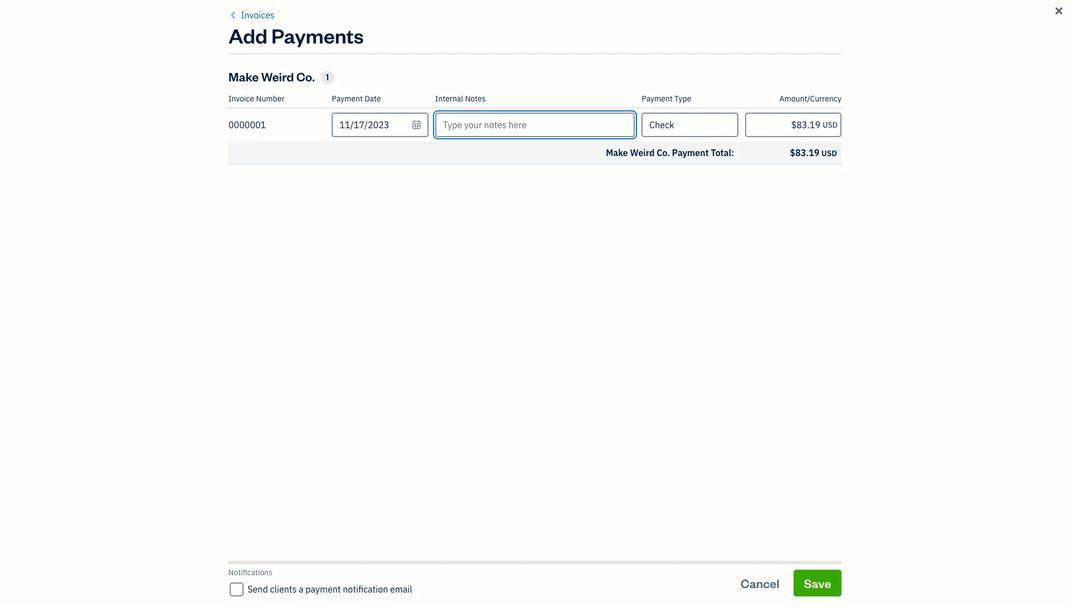Task type: locate. For each thing, give the bounding box(es) containing it.
main element
[[0, 0, 123, 602]]

accept credit cards image
[[577, 146, 616, 185]]

0 horizontal spatial co.
[[296, 69, 315, 84]]

0 horizontal spatial invoice
[[229, 94, 254, 104]]

Payment Type text field
[[643, 114, 737, 136]]

make the most payable invoice ever
[[465, 115, 728, 136]]

usd right '$83.19'
[[822, 148, 837, 158]]

payment left the date
[[332, 94, 363, 104]]

notifications
[[229, 568, 273, 578]]

make weird co.
[[229, 69, 315, 84], [331, 556, 393, 568]]

add
[[229, 22, 268, 49]]

0 horizontal spatial weird
[[261, 69, 294, 84]]

payment left type
[[642, 94, 673, 104]]

usd up $83.19 usd
[[823, 120, 838, 130]]

invoices
[[241, 9, 275, 21], [299, 42, 375, 68]]

invoice right new
[[845, 47, 884, 63]]

usd
[[823, 120, 838, 130], [822, 148, 837, 158]]

invoice
[[845, 47, 884, 63], [229, 94, 254, 104], [638, 115, 691, 136]]

$83.19 usd
[[790, 147, 837, 158]]

total:
[[711, 147, 735, 158]]

co. down payment type "text field"
[[657, 147, 670, 158]]

weird down payable
[[630, 147, 655, 158]]

payment date
[[332, 94, 381, 104]]

2 horizontal spatial co.
[[657, 147, 670, 158]]

0 vertical spatial usd
[[823, 120, 838, 130]]

1 horizontal spatial weird
[[355, 556, 378, 568]]

weird
[[261, 69, 294, 84], [630, 147, 655, 158], [355, 556, 378, 568]]

make up invoice number
[[229, 69, 259, 84]]

payable
[[576, 115, 635, 136]]

weird up number
[[261, 69, 294, 84]]

1 vertical spatial invoice
[[229, 94, 254, 104]]

1 horizontal spatial invoice
[[638, 115, 691, 136]]

make weird co. up notification
[[331, 556, 393, 568]]

a
[[299, 584, 304, 595]]

11/27/2023 link
[[675, 551, 785, 584]]

1 horizontal spatial make weird co.
[[331, 556, 393, 568]]

invoices up 1
[[299, 42, 375, 68]]

0 vertical spatial invoice
[[845, 47, 884, 63]]

0 vertical spatial weird
[[261, 69, 294, 84]]

payment type
[[642, 94, 692, 104]]

invoices up add at the left top
[[241, 9, 275, 21]]

0 horizontal spatial invoices
[[241, 9, 275, 21]]

co.
[[296, 69, 315, 84], [657, 147, 670, 158], [380, 556, 393, 568]]

notification
[[343, 584, 388, 595]]

payment
[[306, 584, 341, 595]]

make weird co. up number
[[229, 69, 315, 84]]

0 vertical spatial co.
[[296, 69, 315, 84]]

co. up email
[[380, 556, 393, 568]]

usd inside $83.19 usd
[[822, 148, 837, 158]]

Amount (USD) text field
[[745, 113, 842, 137]]

internal notes
[[435, 94, 486, 104]]

co. left 1
[[296, 69, 315, 84]]

payment
[[332, 94, 363, 104], [642, 94, 673, 104], [672, 147, 709, 158]]

invoice down payment type
[[638, 115, 691, 136]]

the
[[509, 115, 533, 136]]

make up send clients a payment notification email
[[331, 556, 353, 568]]

1 vertical spatial make weird co.
[[331, 556, 393, 568]]

make down payable
[[606, 147, 628, 158]]

2 horizontal spatial invoice
[[845, 47, 884, 63]]

ever
[[694, 115, 728, 136]]

make
[[229, 69, 259, 84], [465, 115, 506, 136], [606, 147, 628, 158], [331, 556, 353, 568]]

11/27/2023
[[679, 556, 729, 568]]

new
[[818, 47, 842, 63]]

1 vertical spatial invoices
[[299, 42, 375, 68]]

1 horizontal spatial co.
[[380, 556, 393, 568]]

0 vertical spatial invoices
[[241, 9, 275, 21]]

hours
[[457, 556, 480, 568]]

0 horizontal spatial make weird co.
[[229, 69, 315, 84]]

amount/currency
[[780, 94, 842, 104]]

1 vertical spatial usd
[[822, 148, 837, 158]]

send
[[248, 584, 268, 595]]

invoice up 0000001
[[229, 94, 254, 104]]

2 hours work
[[450, 556, 502, 568]]

1 vertical spatial weird
[[630, 147, 655, 158]]

type
[[675, 94, 692, 104]]

2 vertical spatial co.
[[380, 556, 393, 568]]

2 vertical spatial weird
[[355, 556, 378, 568]]

weird up notification
[[355, 556, 378, 568]]

1 vertical spatial co.
[[657, 147, 670, 158]]



Task type: describe. For each thing, give the bounding box(es) containing it.
make down notes at the top left of page
[[465, 115, 506, 136]]

2
[[450, 556, 455, 568]]

invoice like a pro image
[[385, 146, 424, 185]]

new invoice link
[[808, 42, 894, 69]]

work
[[482, 556, 502, 568]]

most
[[536, 115, 573, 136]]

save button
[[794, 570, 842, 596]]

make weird co. payment total:
[[606, 147, 735, 158]]

2 hours work link
[[437, 551, 675, 584]]

$83.19
[[790, 147, 820, 158]]

1 horizontal spatial invoices
[[299, 42, 375, 68]]

send payment reminders image
[[769, 146, 808, 185]]

payment down payment type "text field"
[[672, 147, 709, 158]]

payment for payment type
[[642, 94, 673, 104]]

payments
[[272, 22, 364, 49]]

add payments
[[229, 22, 364, 49]]

close image
[[1054, 4, 1065, 18]]

Date in MM/DD/YYYY format text field
[[332, 113, 429, 137]]

invoice number
[[229, 94, 285, 104]]

send clients a payment notification email
[[248, 584, 413, 595]]

Type your notes here text field
[[435, 113, 635, 137]]

0000001
[[229, 119, 266, 130]]

2 vertical spatial invoice
[[638, 115, 691, 136]]

cancel
[[741, 575, 780, 591]]

invoices button
[[229, 8, 275, 22]]

invoices inside button
[[241, 9, 275, 21]]

save
[[805, 575, 832, 591]]

new invoice
[[818, 47, 884, 63]]

chevronleft image
[[229, 8, 239, 22]]

notes
[[465, 94, 486, 104]]

clients
[[270, 584, 297, 595]]

internal
[[435, 94, 463, 104]]

payment for payment date
[[332, 94, 363, 104]]

email
[[391, 584, 413, 595]]

invoice inside new invoice link
[[845, 47, 884, 63]]

1
[[326, 72, 329, 83]]

make weird co. link
[[327, 551, 437, 584]]

cancel button
[[731, 570, 790, 596]]

number
[[256, 94, 285, 104]]

date
[[365, 94, 381, 104]]

2 horizontal spatial weird
[[630, 147, 655, 158]]

0 vertical spatial make weird co.
[[229, 69, 315, 84]]



Task type: vqa. For each thing, say whether or not it's contained in the screenshot.
See Your Invoice Income View all the invoice payments you've received in a single place. at left top
no



